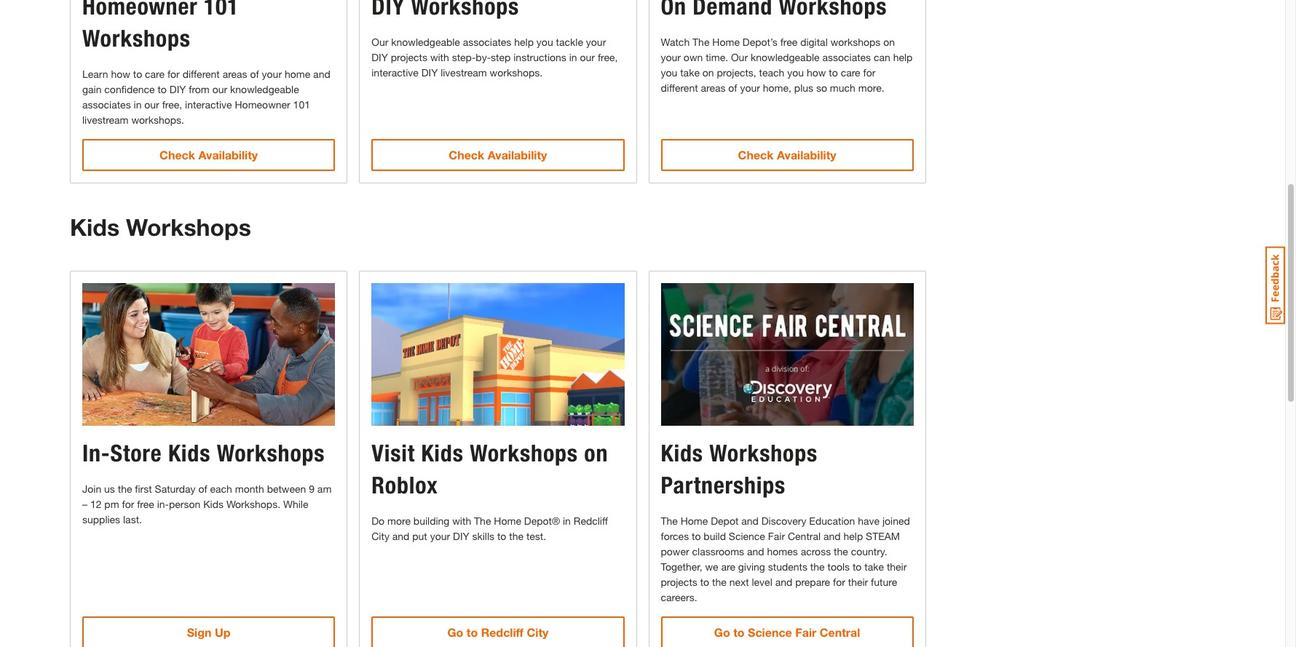 Task type: describe. For each thing, give the bounding box(es) containing it.
help for watch the home depot's free digital workshops on your own time. our knowledgeable associates can help you take on projects, teach you how to care for different areas of your home, plus so much more.
[[893, 51, 913, 64]]

month
[[235, 483, 264, 495]]

do
[[372, 515, 385, 527]]

12
[[90, 498, 102, 510]]

associates inside our knowledgeable associates help you tackle your diy projects with step-by-step instructions in our free, interactive diy livestream workshops.
[[463, 36, 512, 48]]

much
[[830, 82, 856, 94]]

care inside watch the home depot's free digital workshops on your own time. our knowledgeable associates can help you take on projects, teach you how to care for different areas of your home, plus so much more.
[[841, 67, 861, 79]]

roblox
[[372, 471, 438, 499]]

by-
[[476, 51, 491, 64]]

saturday
[[155, 483, 196, 495]]

free inside watch the home depot's free digital workshops on your own time. our knowledgeable associates can help you take on projects, teach you how to care for different areas of your home, plus so much more.
[[781, 36, 798, 48]]

in inside do more building with the home depot® in redcliff city and put your diy skills to the test.
[[563, 515, 571, 527]]

go for kids workshops partnerships
[[714, 625, 730, 639]]

2 vertical spatial our
[[144, 99, 159, 111]]

teach
[[759, 67, 785, 79]]

depot's
[[743, 36, 778, 48]]

steam
[[866, 530, 900, 542]]

of inside watch the home depot's free digital workshops on your own time. our knowledgeable associates can help you take on projects, teach you how to care for different areas of your home, plus so much more.
[[729, 82, 737, 94]]

building
[[414, 515, 450, 527]]

homes
[[767, 545, 798, 558]]

availability for our
[[198, 148, 258, 162]]

while
[[283, 498, 308, 510]]

home,
[[763, 82, 792, 94]]

can
[[874, 51, 891, 64]]

in-store kids workshops
[[82, 439, 325, 467]]

free inside join us the first saturday of each month between 9 am – 12 pm for free in-person kids workshops. while supplies last.
[[137, 498, 154, 510]]

workshops. inside our knowledgeable associates help you tackle your diy projects with step-by-step instructions in our free, interactive diy livestream workshops.
[[490, 67, 543, 79]]

workshops.
[[226, 498, 280, 510]]

and inside learn how to care for different areas of your home and gain confidence to diy from our knowledgeable associates in our free, interactive homeowner 101 livestream workshops.
[[313, 68, 330, 80]]

step
[[491, 51, 511, 64]]

livestream inside our knowledgeable associates help you tackle your diy projects with step-by-step instructions in our free, interactive diy livestream workshops.
[[441, 67, 487, 79]]

more
[[388, 515, 411, 527]]

availability for teach
[[777, 148, 837, 162]]

your inside do more building with the home depot® in redcliff city and put your diy skills to the test.
[[430, 530, 450, 542]]

101 inside learn how to care for different areas of your home and gain confidence to diy from our knowledgeable associates in our free, interactive homeowner 101 livestream workshops.
[[293, 99, 310, 111]]

go for visit kids workshops on roblox
[[448, 625, 463, 639]]

101 inside homeowner 101 workshops
[[204, 0, 239, 21]]

city inside do more building with the home depot® in redcliff city and put your diy skills to the test.
[[372, 530, 390, 542]]

and down education
[[824, 530, 841, 542]]

the inside do more building with the home depot® in redcliff city and put your diy skills to the test.
[[509, 530, 524, 542]]

check for our
[[160, 148, 195, 162]]

step-
[[452, 51, 476, 64]]

sign up button
[[82, 617, 335, 648]]

kids inside kids workshops partnerships
[[661, 439, 703, 467]]

own
[[684, 51, 703, 64]]

digital
[[801, 36, 828, 48]]

the home depot and discovery education have joined forces to build science fair central and help steam power classrooms and homes across the country. together, we are giving students the tools to take their projects to the next level and prepare for their future careers.
[[661, 515, 910, 604]]

so
[[816, 82, 827, 94]]

test.
[[527, 530, 546, 542]]

in-
[[157, 498, 169, 510]]

0 vertical spatial their
[[887, 561, 907, 573]]

workshops inside homeowner 101 workshops
[[82, 24, 191, 53]]

tools
[[828, 561, 850, 573]]

redcliff inside button
[[481, 625, 524, 639]]

join
[[82, 483, 101, 495]]

check availability for our
[[160, 148, 258, 162]]

science inside the home depot and discovery education have joined forces to build science fair central and help steam power classrooms and homes across the country. together, we are giving students the tools to take their projects to the next level and prepare for their future careers.
[[729, 530, 765, 542]]

2 horizontal spatial you
[[788, 67, 804, 79]]

time.
[[706, 51, 728, 64]]

0 horizontal spatial their
[[848, 576, 868, 588]]

next
[[730, 576, 749, 588]]

the inside the home depot and discovery education have joined forces to build science fair central and help steam power classrooms and homes across the country. together, we are giving students the tools to take their projects to the next level and prepare for their future careers.
[[661, 515, 678, 527]]

the inside watch the home depot's free digital workshops on your own time. our knowledgeable associates can help you take on projects, teach you how to care for different areas of your home, plus so much more.
[[693, 36, 710, 48]]

associates inside watch the home depot's free digital workshops on your own time. our knowledgeable associates can help you take on projects, teach you how to care for different areas of your home, plus so much more.
[[823, 51, 871, 64]]

sign
[[187, 625, 212, 639]]

power
[[661, 545, 689, 558]]

homeowner inside homeowner 101 workshops
[[82, 0, 198, 21]]

workshops. inside learn how to care for different areas of your home and gain confidence to diy from our knowledgeable associates in our free, interactive homeowner 101 livestream workshops.
[[131, 114, 184, 126]]

the inside join us the first saturday of each month between 9 am – 12 pm for free in-person kids workshops. while supplies last.
[[118, 483, 132, 495]]

future
[[871, 576, 897, 588]]

central inside the home depot and discovery education have joined forces to build science fair central and help steam power classrooms and homes across the country. together, we are giving students the tools to take their projects to the next level and prepare for their future careers.
[[788, 530, 821, 542]]

workshops inside kids workshops partnerships
[[710, 439, 818, 467]]

last.
[[123, 513, 142, 526]]

first
[[135, 483, 152, 495]]

kids workshops partnerships
[[661, 439, 818, 499]]

learn
[[82, 68, 108, 80]]

build
[[704, 530, 726, 542]]

different inside watch the home depot's free digital workshops on your own time. our knowledgeable associates can help you take on projects, teach you how to care for different areas of your home, plus so much more.
[[661, 82, 698, 94]]

store
[[110, 439, 162, 467]]

learn how to care for different areas of your home and gain confidence to diy from our knowledgeable associates in our free, interactive homeowner 101 livestream workshops.
[[82, 68, 330, 126]]

interactive inside learn how to care for different areas of your home and gain confidence to diy from our knowledgeable associates in our free, interactive homeowner 101 livestream workshops.
[[185, 99, 232, 111]]

check availability for teach
[[738, 148, 837, 162]]

go to redcliff city
[[448, 625, 549, 639]]

your inside learn how to care for different areas of your home and gain confidence to diy from our knowledgeable associates in our free, interactive homeowner 101 livestream workshops.
[[262, 68, 282, 80]]

supplies
[[82, 513, 120, 526]]

areas inside learn how to care for different areas of your home and gain confidence to diy from our knowledgeable associates in our free, interactive homeowner 101 livestream workshops.
[[223, 68, 247, 80]]

our knowledgeable associates help you tackle your diy projects with step-by-step instructions in our free, interactive diy livestream workshops.
[[372, 36, 618, 79]]

we
[[705, 561, 719, 573]]

0 vertical spatial on
[[884, 36, 895, 48]]

from
[[189, 83, 210, 96]]

to inside do more building with the home depot® in redcliff city and put your diy skills to the test.
[[497, 530, 507, 542]]

our inside our knowledgeable associates help you tackle your diy projects with step-by-step instructions in our free, interactive diy livestream workshops.
[[372, 36, 388, 48]]

watch
[[661, 36, 690, 48]]

check availability button for teach
[[661, 139, 914, 171]]

go to redcliff city button
[[372, 617, 625, 648]]

plus
[[795, 82, 814, 94]]

projects inside our knowledgeable associates help you tackle your diy projects with step-by-step instructions in our free, interactive diy livestream workshops.
[[391, 51, 428, 64]]

instructions
[[514, 51, 567, 64]]

help inside our knowledgeable associates help you tackle your diy projects with step-by-step instructions in our free, interactive diy livestream workshops.
[[514, 36, 534, 48]]

check availability button for our
[[82, 139, 335, 171]]

put
[[412, 530, 427, 542]]

go to science fair central button
[[661, 617, 914, 648]]

the up tools at bottom right
[[834, 545, 848, 558]]

skills
[[472, 530, 495, 542]]

projects inside the home depot and discovery education have joined forces to build science fair central and help steam power classrooms and homes across the country. together, we are giving students the tools to take their projects to the next level and prepare for their future careers.
[[661, 576, 698, 588]]

your down "watch"
[[661, 51, 681, 64]]

depot
[[711, 515, 739, 527]]

tackle
[[556, 36, 583, 48]]

knowledgeable inside learn how to care for different areas of your home and gain confidence to diy from our knowledgeable associates in our free, interactive homeowner 101 livestream workshops.
[[230, 83, 299, 96]]

free, inside our knowledgeable associates help you tackle your diy projects with step-by-step instructions in our free, interactive diy livestream workshops.
[[598, 51, 618, 64]]

for inside the home depot and discovery education have joined forces to build science fair central and help steam power classrooms and homes across the country. together, we are giving students the tools to take their projects to the next level and prepare for their future careers.
[[833, 576, 846, 588]]

homeowner 101 workshops
[[82, 0, 239, 53]]

–
[[82, 498, 87, 510]]

check availability for workshops.
[[449, 148, 547, 162]]

you inside our knowledgeable associates help you tackle your diy projects with step-by-step instructions in our free, interactive diy livestream workshops.
[[537, 36, 553, 48]]

of inside learn how to care for different areas of your home and gain confidence to diy from our knowledgeable associates in our free, interactive homeowner 101 livestream workshops.
[[250, 68, 259, 80]]

country.
[[851, 545, 888, 558]]

each
[[210, 483, 232, 495]]

in inside learn how to care for different areas of your home and gain confidence to diy from our knowledgeable associates in our free, interactive homeowner 101 livestream workshops.
[[134, 99, 142, 111]]

check for workshops.
[[449, 148, 485, 162]]

knowledgeable inside watch the home depot's free digital workshops on your own time. our knowledgeable associates can help you take on projects, teach you how to care for different areas of your home, plus so much more.
[[751, 51, 820, 64]]



Task type: locate. For each thing, give the bounding box(es) containing it.
2 go from the left
[[714, 625, 730, 639]]

projects up careers.
[[661, 576, 698, 588]]

0 horizontal spatial the
[[474, 515, 491, 527]]

2 vertical spatial knowledgeable
[[230, 83, 299, 96]]

knowledgeable down home
[[230, 83, 299, 96]]

1 vertical spatial workshops.
[[131, 114, 184, 126]]

us
[[104, 483, 115, 495]]

city
[[372, 530, 390, 542], [527, 625, 549, 639]]

free, inside learn how to care for different areas of your home and gain confidence to diy from our knowledgeable associates in our free, interactive homeowner 101 livestream workshops.
[[162, 99, 182, 111]]

prepare
[[795, 576, 830, 588]]

2 horizontal spatial availability
[[777, 148, 837, 162]]

how
[[807, 67, 826, 79], [111, 68, 130, 80]]

1 check availability from the left
[[160, 148, 258, 162]]

pm
[[104, 498, 119, 510]]

for down tools at bottom right
[[833, 576, 846, 588]]

and down more
[[392, 530, 410, 542]]

0 horizontal spatial with
[[430, 51, 449, 64]]

science inside go to science fair central button
[[748, 625, 792, 639]]

0 horizontal spatial how
[[111, 68, 130, 80]]

3 check availability button from the left
[[661, 139, 914, 171]]

fair inside button
[[796, 625, 817, 639]]

1 vertical spatial areas
[[701, 82, 726, 94]]

our inside watch the home depot's free digital workshops on your own time. our knowledgeable associates can help you take on projects, teach you how to care for different areas of your home, plus so much more.
[[731, 51, 748, 64]]

1 horizontal spatial help
[[844, 530, 863, 542]]

home inside watch the home depot's free digital workshops on your own time. our knowledgeable associates can help you take on projects, teach you how to care for different areas of your home, plus so much more.
[[713, 36, 740, 48]]

home up "forces"
[[681, 515, 708, 527]]

on
[[884, 36, 895, 48], [703, 67, 714, 79], [584, 439, 608, 467]]

gain
[[82, 83, 102, 96]]

0 vertical spatial redcliff
[[574, 515, 608, 527]]

1 horizontal spatial different
[[661, 82, 698, 94]]

associates down workshops
[[823, 51, 871, 64]]

1 vertical spatial homeowner
[[235, 99, 290, 111]]

1 vertical spatial with
[[452, 515, 471, 527]]

for inside join us the first saturday of each month between 9 am – 12 pm for free in-person kids workshops. while supplies last.
[[122, 498, 134, 510]]

0 vertical spatial free
[[781, 36, 798, 48]]

0 vertical spatial 101
[[204, 0, 239, 21]]

check availability button for workshops.
[[372, 139, 625, 171]]

help down have
[[844, 530, 863, 542]]

associates inside learn how to care for different areas of your home and gain confidence to diy from our knowledgeable associates in our free, interactive homeowner 101 livestream workshops.
[[82, 99, 131, 111]]

2 vertical spatial associates
[[82, 99, 131, 111]]

take
[[680, 67, 700, 79], [865, 561, 884, 573]]

2 availability from the left
[[488, 148, 547, 162]]

101
[[204, 0, 239, 21], [293, 99, 310, 111]]

1 horizontal spatial homeowner
[[235, 99, 290, 111]]

feedback link image
[[1266, 246, 1286, 325]]

1 horizontal spatial how
[[807, 67, 826, 79]]

fair
[[768, 530, 785, 542], [796, 625, 817, 639]]

kids
[[70, 214, 120, 241], [168, 439, 211, 467], [421, 439, 464, 467], [661, 439, 703, 467], [203, 498, 224, 510]]

workshops. down step
[[490, 67, 543, 79]]

0 horizontal spatial different
[[183, 68, 220, 80]]

projects left step-
[[391, 51, 428, 64]]

0 horizontal spatial go
[[448, 625, 463, 639]]

0 horizontal spatial home
[[494, 515, 521, 527]]

science
[[729, 530, 765, 542], [748, 625, 792, 639]]

the left test.
[[509, 530, 524, 542]]

associates up by-
[[463, 36, 512, 48]]

1 vertical spatial their
[[848, 576, 868, 588]]

0 vertical spatial of
[[250, 68, 259, 80]]

science down level
[[748, 625, 792, 639]]

the up "forces"
[[661, 515, 678, 527]]

how inside learn how to care for different areas of your home and gain confidence to diy from our knowledgeable associates in our free, interactive homeowner 101 livestream workshops.
[[111, 68, 130, 80]]

up
[[215, 625, 231, 639]]

0 horizontal spatial projects
[[391, 51, 428, 64]]

how up confidence
[[111, 68, 130, 80]]

care inside learn how to care for different areas of your home and gain confidence to diy from our knowledgeable associates in our free, interactive homeowner 101 livestream workshops.
[[145, 68, 165, 80]]

your down projects,
[[740, 82, 760, 94]]

0 vertical spatial our
[[580, 51, 595, 64]]

our right from
[[212, 83, 227, 96]]

knowledgeable up "teach"
[[751, 51, 820, 64]]

0 vertical spatial homeowner
[[82, 0, 198, 21]]

1 horizontal spatial the
[[661, 515, 678, 527]]

1 horizontal spatial go
[[714, 625, 730, 639]]

2 vertical spatial of
[[198, 483, 207, 495]]

between
[[267, 483, 306, 495]]

free left digital
[[781, 36, 798, 48]]

1 horizontal spatial you
[[661, 67, 678, 79]]

for up more. in the top of the page
[[863, 67, 876, 79]]

take down "own"
[[680, 67, 700, 79]]

in down confidence
[[134, 99, 142, 111]]

help for the home depot and discovery education have joined forces to build science fair central and help steam power classrooms and homes across the country. together, we are giving students the tools to take their projects to the next level and prepare for their future careers.
[[844, 530, 863, 542]]

of
[[250, 68, 259, 80], [729, 82, 737, 94], [198, 483, 207, 495]]

livestream inside learn how to care for different areas of your home and gain confidence to diy from our knowledgeable associates in our free, interactive homeowner 101 livestream workshops.
[[82, 114, 129, 126]]

workshops
[[82, 24, 191, 53], [126, 214, 251, 241], [217, 439, 325, 467], [470, 439, 578, 467], [710, 439, 818, 467]]

your left home
[[262, 68, 282, 80]]

for down homeowner 101 workshops
[[167, 68, 180, 80]]

1 vertical spatial associates
[[823, 51, 871, 64]]

1 horizontal spatial check availability button
[[372, 139, 625, 171]]

2 horizontal spatial the
[[693, 36, 710, 48]]

0 horizontal spatial help
[[514, 36, 534, 48]]

for inside watch the home depot's free digital workshops on your own time. our knowledgeable associates can help you take on projects, teach you how to care for different areas of your home, plus so much more.
[[863, 67, 876, 79]]

areas left home
[[223, 68, 247, 80]]

their up future
[[887, 561, 907, 573]]

for
[[863, 67, 876, 79], [167, 68, 180, 80], [122, 498, 134, 510], [833, 576, 846, 588]]

the down across
[[811, 561, 825, 573]]

areas down projects,
[[701, 82, 726, 94]]

1 horizontal spatial workshops.
[[490, 67, 543, 79]]

livestream down gain
[[82, 114, 129, 126]]

1 horizontal spatial fair
[[796, 625, 817, 639]]

1 vertical spatial our
[[212, 83, 227, 96]]

0 vertical spatial interactive
[[372, 67, 419, 79]]

and up giving
[[747, 545, 764, 558]]

sign up
[[187, 625, 231, 639]]

2 horizontal spatial associates
[[823, 51, 871, 64]]

the inside do more building with the home depot® in redcliff city and put your diy skills to the test.
[[474, 515, 491, 527]]

homeowner inside learn how to care for different areas of your home and gain confidence to diy from our knowledgeable associates in our free, interactive homeowner 101 livestream workshops.
[[235, 99, 290, 111]]

science down depot
[[729, 530, 765, 542]]

0 horizontal spatial care
[[145, 68, 165, 80]]

availability for workshops.
[[488, 148, 547, 162]]

0 horizontal spatial check availability button
[[82, 139, 335, 171]]

1 go from the left
[[448, 625, 463, 639]]

1 horizontal spatial interactive
[[372, 67, 419, 79]]

0 horizontal spatial 101
[[204, 0, 239, 21]]

fair inside the home depot and discovery education have joined forces to build science fair central and help steam power classrooms and homes across the country. together, we are giving students the tools to take their projects to the next level and prepare for their future careers.
[[768, 530, 785, 542]]

kids inside join us the first saturday of each month between 9 am – 12 pm for free in-person kids workshops. while supplies last.
[[203, 498, 224, 510]]

1 check from the left
[[160, 148, 195, 162]]

more.
[[859, 82, 885, 94]]

on inside visit kids workshops on roblox
[[584, 439, 608, 467]]

0 horizontal spatial you
[[537, 36, 553, 48]]

1 availability from the left
[[198, 148, 258, 162]]

our down confidence
[[144, 99, 159, 111]]

1 horizontal spatial their
[[887, 561, 907, 573]]

1 vertical spatial 101
[[293, 99, 310, 111]]

how up so
[[807, 67, 826, 79]]

0 horizontal spatial free
[[137, 498, 154, 510]]

have
[[858, 515, 880, 527]]

science_fair_height250px.jpeg.webp image
[[661, 284, 914, 426]]

0 vertical spatial take
[[680, 67, 700, 79]]

associates down gain
[[82, 99, 131, 111]]

confidence
[[104, 83, 155, 96]]

1 vertical spatial knowledgeable
[[751, 51, 820, 64]]

in
[[569, 51, 577, 64], [134, 99, 142, 111], [563, 515, 571, 527]]

do more building with the home depot® in redcliff city and put your diy skills to the test.
[[372, 515, 608, 542]]

0 horizontal spatial livestream
[[82, 114, 129, 126]]

1 vertical spatial in
[[134, 99, 142, 111]]

depot®
[[524, 515, 560, 527]]

your
[[586, 36, 606, 48], [661, 51, 681, 64], [262, 68, 282, 80], [740, 82, 760, 94], [430, 530, 450, 542]]

workshops
[[831, 36, 881, 48]]

1 check availability button from the left
[[82, 139, 335, 171]]

to inside watch the home depot's free digital workshops on your own time. our knowledgeable associates can help you take on projects, teach you how to care for different areas of your home, plus so much more.
[[829, 67, 838, 79]]

you up instructions on the top of page
[[537, 36, 553, 48]]

central
[[788, 530, 821, 542], [820, 625, 860, 639]]

visit
[[372, 439, 415, 467]]

0 vertical spatial associates
[[463, 36, 512, 48]]

1 horizontal spatial of
[[250, 68, 259, 80]]

in-
[[82, 439, 110, 467]]

1 vertical spatial help
[[893, 51, 913, 64]]

city inside button
[[527, 625, 549, 639]]

0 vertical spatial in
[[569, 51, 577, 64]]

the down we
[[712, 576, 727, 588]]

central inside button
[[820, 625, 860, 639]]

different down "own"
[[661, 82, 698, 94]]

0 horizontal spatial knowledgeable
[[230, 83, 299, 96]]

1 horizontal spatial with
[[452, 515, 471, 527]]

of left home
[[250, 68, 259, 80]]

take inside watch the home depot's free digital workshops on your own time. our knowledgeable associates can help you take on projects, teach you how to care for different areas of your home, plus so much more.
[[680, 67, 700, 79]]

1 vertical spatial different
[[661, 82, 698, 94]]

0 horizontal spatial workshops.
[[131, 114, 184, 126]]

the up skills
[[474, 515, 491, 527]]

your inside our knowledgeable associates help you tackle your diy projects with step-by-step instructions in our free, interactive diy livestream workshops.
[[586, 36, 606, 48]]

diy inside learn how to care for different areas of your home and gain confidence to diy from our knowledgeable associates in our free, interactive homeowner 101 livestream workshops.
[[170, 83, 186, 96]]

with inside do more building with the home depot® in redcliff city and put your diy skills to the test.
[[452, 515, 471, 527]]

the right us
[[118, 483, 132, 495]]

home
[[285, 68, 310, 80]]

together,
[[661, 561, 703, 573]]

1 horizontal spatial free,
[[598, 51, 618, 64]]

workshops inside visit kids workshops on roblox
[[470, 439, 578, 467]]

0 horizontal spatial areas
[[223, 68, 247, 80]]

3 availability from the left
[[777, 148, 837, 162]]

go inside go to redcliff city button
[[448, 625, 463, 639]]

help up instructions on the top of page
[[514, 36, 534, 48]]

2 horizontal spatial knowledgeable
[[751, 51, 820, 64]]

0 horizontal spatial fair
[[768, 530, 785, 542]]

home
[[713, 36, 740, 48], [494, 515, 521, 527], [681, 515, 708, 527]]

1 vertical spatial free,
[[162, 99, 182, 111]]

9
[[309, 483, 315, 495]]

free,
[[598, 51, 618, 64], [162, 99, 182, 111]]

of inside join us the first saturday of each month between 9 am – 12 pm for free in-person kids workshops. while supplies last.
[[198, 483, 207, 495]]

how inside watch the home depot's free digital workshops on your own time. our knowledgeable associates can help you take on projects, teach you how to care for different areas of your home, plus so much more.
[[807, 67, 826, 79]]

their
[[887, 561, 907, 573], [848, 576, 868, 588]]

knowledgeable inside our knowledgeable associates help you tackle your diy projects with step-by-step instructions in our free, interactive diy livestream workshops.
[[391, 36, 460, 48]]

interactive inside our knowledgeable associates help you tackle your diy projects with step-by-step instructions in our free, interactive diy livestream workshops.
[[372, 67, 419, 79]]

0 horizontal spatial free,
[[162, 99, 182, 111]]

partnerships
[[661, 471, 786, 499]]

forces
[[661, 530, 689, 542]]

across
[[801, 545, 831, 558]]

homeowner
[[82, 0, 198, 21], [235, 99, 290, 111]]

2 check availability from the left
[[449, 148, 547, 162]]

go to science fair central
[[714, 625, 860, 639]]

livestream down step-
[[441, 67, 487, 79]]

the
[[693, 36, 710, 48], [474, 515, 491, 527], [661, 515, 678, 527]]

3 check from the left
[[738, 148, 774, 162]]

redcliff
[[574, 515, 608, 527], [481, 625, 524, 639]]

you down "watch"
[[661, 67, 678, 79]]

join us the first saturday of each month between 9 am – 12 pm for free in-person kids workshops. while supplies last.
[[82, 483, 332, 526]]

their down tools at bottom right
[[848, 576, 868, 588]]

level
[[752, 576, 773, 588]]

in down tackle
[[569, 51, 577, 64]]

for inside learn how to care for different areas of your home and gain confidence to diy from our knowledgeable associates in our free, interactive homeowner 101 livestream workshops.
[[167, 68, 180, 80]]

students
[[768, 561, 808, 573]]

1 horizontal spatial knowledgeable
[[391, 36, 460, 48]]

0 horizontal spatial associates
[[82, 99, 131, 111]]

and right depot
[[742, 515, 759, 527]]

1 vertical spatial of
[[729, 82, 737, 94]]

2 horizontal spatial home
[[713, 36, 740, 48]]

2 check availability button from the left
[[372, 139, 625, 171]]

0 horizontal spatial our
[[144, 99, 159, 111]]

giving
[[738, 561, 765, 573]]

are
[[721, 561, 736, 573]]

2 horizontal spatial check
[[738, 148, 774, 162]]

workshops.
[[490, 67, 543, 79], [131, 114, 184, 126]]

the up "own"
[[693, 36, 710, 48]]

am
[[317, 483, 332, 495]]

2 check from the left
[[449, 148, 485, 162]]

our inside our knowledgeable associates help you tackle your diy projects with step-by-step instructions in our free, interactive diy livestream workshops.
[[580, 51, 595, 64]]

for up last.
[[122, 498, 134, 510]]

our down tackle
[[580, 51, 595, 64]]

with left step-
[[430, 51, 449, 64]]

home inside the home depot and discovery education have joined forces to build science fair central and help steam power classrooms and homes across the country. together, we are giving students the tools to take their projects to the next level and prepare for their future careers.
[[681, 515, 708, 527]]

different up from
[[183, 68, 220, 80]]

1 vertical spatial city
[[527, 625, 549, 639]]

your right tackle
[[586, 36, 606, 48]]

free down first
[[137, 498, 154, 510]]

0 horizontal spatial homeowner
[[82, 0, 198, 21]]

1 horizontal spatial redcliff
[[574, 515, 608, 527]]

care up confidence
[[145, 68, 165, 80]]

help inside the home depot and discovery education have joined forces to build science fair central and help steam power classrooms and homes across the country. together, we are giving students the tools to take their projects to the next level and prepare for their future careers.
[[844, 530, 863, 542]]

1 vertical spatial fair
[[796, 625, 817, 639]]

1 horizontal spatial areas
[[701, 82, 726, 94]]

0 vertical spatial central
[[788, 530, 821, 542]]

home up the time.
[[713, 36, 740, 48]]

0 horizontal spatial interactive
[[185, 99, 232, 111]]

with
[[430, 51, 449, 64], [452, 515, 471, 527]]

0 vertical spatial workshops.
[[490, 67, 543, 79]]

0 vertical spatial areas
[[223, 68, 247, 80]]

education
[[809, 515, 855, 527]]

careers.
[[661, 591, 697, 604]]

0 horizontal spatial on
[[584, 439, 608, 467]]

2 horizontal spatial check availability button
[[661, 139, 914, 171]]

0 vertical spatial city
[[372, 530, 390, 542]]

kids inside visit kids workshops on roblox
[[421, 439, 464, 467]]

discovery
[[762, 515, 807, 527]]

care up much
[[841, 67, 861, 79]]

fair up homes
[[768, 530, 785, 542]]

1 vertical spatial free
[[137, 498, 154, 510]]

1 vertical spatial on
[[703, 67, 714, 79]]

check for teach
[[738, 148, 774, 162]]

knowledgeable up step-
[[391, 36, 460, 48]]

help right can
[[893, 51, 913, 64]]

1 vertical spatial take
[[865, 561, 884, 573]]

and right home
[[313, 68, 330, 80]]

and down students
[[775, 576, 793, 588]]

1 horizontal spatial check
[[449, 148, 485, 162]]

1 horizontal spatial care
[[841, 67, 861, 79]]

projects,
[[717, 67, 757, 79]]

person
[[169, 498, 201, 510]]

0 vertical spatial with
[[430, 51, 449, 64]]

different inside learn how to care for different areas of your home and gain confidence to diy from our knowledgeable associates in our free, interactive homeowner 101 livestream workshops.
[[183, 68, 220, 80]]

check availability
[[160, 148, 258, 162], [449, 148, 547, 162], [738, 148, 837, 162]]

visit kids workshops on roblox
[[372, 439, 608, 499]]

home inside do more building with the home depot® in redcliff city and put your diy skills to the test.
[[494, 515, 521, 527]]

redcliff inside do more building with the home depot® in redcliff city and put your diy skills to the test.
[[574, 515, 608, 527]]

you up plus
[[788, 67, 804, 79]]

of down projects,
[[729, 82, 737, 94]]

watch the home depot's free digital workshops on your own time. our knowledgeable associates can help you take on projects, teach you how to care for different areas of your home, plus so much more.
[[661, 36, 913, 94]]

areas inside watch the home depot's free digital workshops on your own time. our knowledgeable associates can help you take on projects, teach you how to care for different areas of your home, plus so much more.
[[701, 82, 726, 94]]

interactive
[[372, 67, 419, 79], [185, 99, 232, 111]]

joined
[[883, 515, 910, 527]]

in right the depot®
[[563, 515, 571, 527]]

different
[[183, 68, 220, 80], [661, 82, 698, 94]]

kids workshops
[[70, 214, 251, 241]]

of left each
[[198, 483, 207, 495]]

1 horizontal spatial availability
[[488, 148, 547, 162]]

1 vertical spatial interactive
[[185, 99, 232, 111]]

your down building
[[430, 530, 450, 542]]

take down country.
[[865, 561, 884, 573]]

0 horizontal spatial check availability
[[160, 148, 258, 162]]

1 horizontal spatial home
[[681, 515, 708, 527]]

workshops. down confidence
[[131, 114, 184, 126]]

care
[[841, 67, 861, 79], [145, 68, 165, 80]]

0 vertical spatial science
[[729, 530, 765, 542]]

in inside our knowledgeable associates help you tackle your diy projects with step-by-step instructions in our free, interactive diy livestream workshops.
[[569, 51, 577, 64]]

0 vertical spatial livestream
[[441, 67, 487, 79]]

diy inside do more building with the home depot® in redcliff city and put your diy skills to the test.
[[453, 530, 469, 542]]

fair down prepare
[[796, 625, 817, 639]]

classrooms
[[692, 545, 744, 558]]

1 horizontal spatial our
[[731, 51, 748, 64]]

1 vertical spatial central
[[820, 625, 860, 639]]

with inside our knowledgeable associates help you tackle your diy projects with step-by-step instructions in our free, interactive diy livestream workshops.
[[430, 51, 449, 64]]

and inside do more building with the home depot® in redcliff city and put your diy skills to the test.
[[392, 530, 410, 542]]

go inside go to science fair central button
[[714, 625, 730, 639]]

take inside the home depot and discovery education have joined forces to build science fair central and help steam power classrooms and homes across the country. together, we are giving students the tools to take their projects to the next level and prepare for their future careers.
[[865, 561, 884, 573]]

central down prepare
[[820, 625, 860, 639]]

check availability button
[[82, 139, 335, 171], [372, 139, 625, 171], [661, 139, 914, 171]]

3 check availability from the left
[[738, 148, 837, 162]]

our
[[580, 51, 595, 64], [212, 83, 227, 96], [144, 99, 159, 111]]

home up skills
[[494, 515, 521, 527]]

to
[[829, 67, 838, 79], [133, 68, 142, 80], [158, 83, 167, 96], [497, 530, 507, 542], [692, 530, 701, 542], [853, 561, 862, 573], [700, 576, 710, 588], [467, 625, 478, 639], [734, 625, 745, 639]]

0 vertical spatial projects
[[391, 51, 428, 64]]

central up across
[[788, 530, 821, 542]]

with right building
[[452, 515, 471, 527]]

1 horizontal spatial our
[[212, 83, 227, 96]]

help inside watch the home depot's free digital workshops on your own time. our knowledgeable associates can help you take on projects, teach you how to care for different areas of your home, plus so much more.
[[893, 51, 913, 64]]

0 vertical spatial knowledgeable
[[391, 36, 460, 48]]



Task type: vqa. For each thing, say whether or not it's contained in the screenshot.
Air
no



